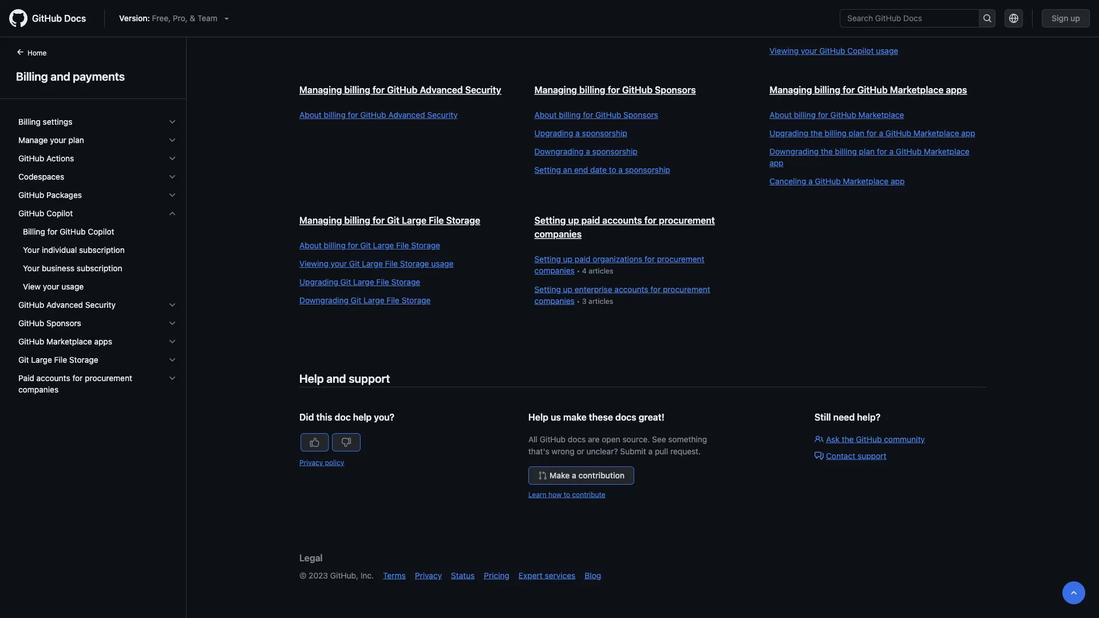 Task type: vqa. For each thing, say whether or not it's contained in the screenshot.


Task type: locate. For each thing, give the bounding box(es) containing it.
0 horizontal spatial downgrading
[[299, 296, 349, 305]]

github inside the github sponsors dropdown button
[[18, 319, 44, 328]]

1 horizontal spatial privacy
[[415, 571, 442, 580]]

upgrading up downgrading git large file storage
[[299, 277, 338, 287]]

accounts up organizations
[[603, 215, 642, 226]]

0 horizontal spatial apps
[[94, 337, 112, 346]]

sponsors up upgrading a sponsorship link
[[624, 110, 658, 120]]

billing for about billing for github sponsors
[[559, 110, 581, 120]]

file down the viewing your git large file storage usage
[[376, 277, 389, 287]]

github copilot element
[[9, 204, 186, 296], [9, 223, 186, 296]]

0 vertical spatial support
[[349, 372, 390, 385]]

paid inside setting up paid accounts for procurement companies
[[582, 215, 600, 226]]

0 horizontal spatial support
[[349, 372, 390, 385]]

sponsors up about billing for github sponsors link on the top
[[655, 84, 696, 95]]

up inside setting up paid accounts for procurement companies
[[568, 215, 579, 226]]

billing inside github copilot element
[[23, 227, 45, 236]]

setting inside setting up paid accounts for procurement companies
[[535, 215, 566, 226]]

0 vertical spatial advanced
[[420, 84, 463, 95]]

privacy
[[299, 459, 323, 467], [415, 571, 442, 580]]

viewing your git large file storage usage link
[[299, 258, 512, 270]]

1 vertical spatial advanced
[[388, 110, 425, 120]]

sc 9kayk9 0 image for manage your plan
[[168, 136, 177, 145]]

plan up actions
[[68, 135, 84, 145]]

setting inside 'setting up paid organizations for procurement companies'
[[535, 255, 561, 264]]

1 vertical spatial docs
[[568, 435, 586, 444]]

your inside 'link'
[[23, 264, 40, 273]]

for inside downgrading the billing plan for a github marketplace app
[[877, 147, 887, 156]]

copilot down managing your github copilot subscription for your organization
[[848, 46, 874, 56]]

companies inside setting up paid accounts for procurement companies
[[535, 229, 582, 240]]

privacy right terms link
[[415, 571, 442, 580]]

about for managing billing for github marketplace apps
[[770, 110, 792, 120]]

up inside setting up enterprise accounts for procurement companies
[[563, 285, 573, 294]]

usage down your business subscription
[[61, 282, 84, 291]]

open
[[602, 435, 621, 444]]

help
[[299, 372, 324, 385], [529, 412, 549, 423]]

2 vertical spatial accounts
[[36, 374, 70, 383]]

for down "upgrading the billing plan for a github marketplace app" link
[[877, 147, 887, 156]]

upgrading a sponsorship link
[[535, 128, 747, 139]]

billing
[[344, 84, 370, 95], [580, 84, 606, 95], [815, 84, 841, 95], [324, 110, 346, 120], [559, 110, 581, 120], [794, 110, 816, 120], [825, 129, 847, 138], [835, 147, 857, 156], [344, 215, 370, 226], [324, 241, 346, 250]]

viewing up upgrading git large file storage
[[299, 259, 329, 269]]

0 horizontal spatial privacy
[[299, 459, 323, 467]]

sc 9kayk9 0 image inside manage your plan dropdown button
[[168, 136, 177, 145]]

security inside dropdown button
[[85, 300, 116, 310]]

upgrading for managing billing for github marketplace apps
[[770, 129, 809, 138]]

paid
[[582, 215, 600, 226], [575, 255, 591, 264]]

viewing for viewing your git large file storage usage
[[299, 259, 329, 269]]

• for enterprise
[[577, 297, 580, 305]]

advanced down managing billing for github advanced security
[[388, 110, 425, 120]]

a inside downgrading the billing plan for a github marketplace app
[[890, 147, 894, 156]]

7 sc 9kayk9 0 image from the top
[[168, 337, 177, 346]]

plan for upgrading
[[849, 129, 865, 138]]

procurement inside 'setting up paid organizations for procurement companies'
[[657, 255, 705, 264]]

0 vertical spatial help
[[299, 372, 324, 385]]

1 vertical spatial sponsors
[[624, 110, 658, 120]]

accounts inside setting up enterprise accounts for procurement companies
[[615, 285, 648, 294]]

canceling
[[770, 177, 807, 186]]

1 horizontal spatial help
[[529, 412, 549, 423]]

support
[[349, 372, 390, 385], [858, 451, 887, 461]]

2 horizontal spatial usage
[[876, 46, 899, 56]]

sc 9kayk9 0 image for github sponsors
[[168, 319, 177, 328]]

2 articles from the top
[[589, 297, 613, 305]]

1 your from the top
[[23, 245, 40, 255]]

1 vertical spatial help
[[529, 412, 549, 423]]

your for viewing your git large file storage usage
[[331, 259, 347, 269]]

plan down upgrading the billing plan for a github marketplace app at the top of page
[[859, 147, 875, 156]]

• left 3 at the right top of the page
[[577, 297, 580, 305]]

contact
[[826, 451, 856, 461]]

companies left 4
[[535, 266, 575, 275]]

setting up enterprise accounts for procurement companies
[[535, 285, 711, 305]]

business
[[42, 264, 74, 273]]

sc 9kayk9 0 image
[[168, 136, 177, 145], [168, 154, 177, 163], [168, 172, 177, 182], [168, 209, 177, 218], [168, 301, 177, 310], [168, 319, 177, 328], [168, 337, 177, 346], [168, 374, 177, 383]]

privacy for privacy policy
[[299, 459, 323, 467]]

git
[[387, 215, 400, 226], [360, 241, 371, 250], [349, 259, 360, 269], [341, 277, 351, 287], [351, 296, 361, 305], [18, 355, 29, 365]]

0 vertical spatial apps
[[946, 84, 967, 95]]

2 horizontal spatial security
[[465, 84, 501, 95]]

4 setting from the top
[[535, 285, 561, 294]]

github inside "upgrading the billing plan for a github marketplace app" link
[[886, 129, 912, 138]]

subscription for your individual subscription
[[79, 245, 125, 255]]

git up paid
[[18, 355, 29, 365]]

for right organizations
[[645, 255, 655, 264]]

managing billing for github marketplace apps link
[[770, 84, 967, 95]]

1 horizontal spatial and
[[327, 372, 346, 385]]

file inside downgrading git large file storage link
[[387, 296, 400, 305]]

for inside setting up paid accounts for procurement companies
[[645, 215, 657, 226]]

3 setting from the top
[[535, 255, 561, 264]]

git inside dropdown button
[[18, 355, 29, 365]]

setting for setting up enterprise accounts for procurement companies
[[535, 285, 561, 294]]

1 vertical spatial subscription
[[79, 245, 125, 255]]

git up downgrading git large file storage
[[341, 277, 351, 287]]

for up the viewing your git large file storage usage
[[348, 241, 358, 250]]

large inside dropdown button
[[31, 355, 52, 365]]

1 • from the top
[[577, 267, 580, 275]]

0 horizontal spatial security
[[85, 300, 116, 310]]

2 vertical spatial sponsors
[[46, 319, 81, 328]]

downgrading the billing plan for a github marketplace app link
[[770, 146, 982, 169]]

scroll to top image
[[1070, 589, 1079, 598]]

for down 'setting up paid organizations for procurement companies'
[[651, 285, 661, 294]]

1 horizontal spatial docs
[[616, 412, 637, 423]]

downgrading for managing billing for github marketplace apps
[[770, 147, 819, 156]]

setting up paid accounts for procurement companies link
[[535, 215, 715, 240]]

help up did
[[299, 372, 324, 385]]

copilot inside managing your github copilot subscription for your organization
[[855, 16, 881, 26]]

1 vertical spatial security
[[427, 110, 458, 120]]

billing down home link
[[16, 69, 48, 83]]

setting an end date to a sponsorship link
[[535, 164, 747, 176]]

about billing for github marketplace
[[770, 110, 904, 120]]

plan inside downgrading the billing plan for a github marketplace app
[[859, 147, 875, 156]]

downgrading
[[535, 147, 584, 156], [770, 147, 819, 156], [299, 296, 349, 305]]

articles
[[589, 267, 614, 275], [589, 297, 613, 305]]

billing inside dropdown button
[[18, 117, 41, 127]]

docs up source.
[[616, 412, 637, 423]]

unclear?
[[587, 447, 618, 456]]

companies for setting up paid organizations for procurement companies
[[535, 266, 575, 275]]

copilot inside viewing your github copilot usage link
[[848, 46, 874, 56]]

docs up or on the right bottom of the page
[[568, 435, 586, 444]]

for down github copilot
[[47, 227, 58, 236]]

subscription down your individual subscription link
[[77, 264, 122, 273]]

help for help us make these docs great!
[[529, 412, 549, 423]]

the inside "upgrading the billing plan for a github marketplace app" link
[[811, 129, 823, 138]]

github inside the github copilot 'dropdown button'
[[18, 209, 44, 218]]

1 articles from the top
[[589, 267, 614, 275]]

sc 9kayk9 0 image inside 'github advanced security' dropdown button
[[168, 301, 177, 310]]

accounts down 'setting up paid organizations for procurement companies'
[[615, 285, 648, 294]]

the inside downgrading the billing plan for a github marketplace app
[[821, 147, 833, 156]]

large up paid
[[31, 355, 52, 365]]

and for billing
[[51, 69, 70, 83]]

0 vertical spatial subscription
[[883, 16, 929, 26]]

select language: current language is english image
[[1010, 14, 1019, 23]]

billing up "manage"
[[18, 117, 41, 127]]

0 vertical spatial privacy
[[299, 459, 323, 467]]

subscription down billing for github copilot link
[[79, 245, 125, 255]]

github copilot button
[[14, 204, 182, 223]]

1 vertical spatial sc 9kayk9 0 image
[[168, 191, 177, 200]]

setting an end date to a sponsorship
[[535, 165, 670, 175]]

sc 9kayk9 0 image inside billing settings dropdown button
[[168, 117, 177, 127]]

a down "upgrading the billing plan for a github marketplace app" link
[[890, 147, 894, 156]]

1 sc 9kayk9 0 image from the top
[[168, 117, 177, 127]]

1 horizontal spatial downgrading
[[535, 147, 584, 156]]

sc 9kayk9 0 image inside the github copilot 'dropdown button'
[[168, 209, 177, 218]]

version:
[[119, 13, 150, 23]]

0 horizontal spatial help
[[299, 372, 324, 385]]

github inside 'github advanced security' dropdown button
[[18, 300, 44, 310]]

your up organization
[[808, 16, 825, 26]]

copilot for billing
[[88, 227, 114, 236]]

large up downgrading git large file storage
[[353, 277, 374, 287]]

usage down managing your github copilot subscription for your organization link in the right of the page
[[876, 46, 899, 56]]

your individual subscription
[[23, 245, 125, 255]]

about for managing billing for github sponsors
[[535, 110, 557, 120]]

companies up • 4 articles
[[535, 229, 582, 240]]

1 vertical spatial viewing
[[299, 259, 329, 269]]

help?
[[857, 412, 881, 423]]

1 horizontal spatial app
[[891, 177, 905, 186]]

paid up organizations
[[582, 215, 600, 226]]

source.
[[623, 435, 650, 444]]

sc 9kayk9 0 image for github actions
[[168, 154, 177, 163]]

3 sc 9kayk9 0 image from the top
[[168, 172, 177, 182]]

sponsorship up setting an end date to a sponsorship at the top
[[592, 147, 638, 156]]

accounts inside setting up paid accounts for procurement companies
[[603, 215, 642, 226]]

setting up paid organizations for procurement companies
[[535, 255, 705, 275]]

2 vertical spatial the
[[842, 435, 854, 444]]

4 sc 9kayk9 0 image from the top
[[168, 209, 177, 218]]

1 vertical spatial privacy
[[415, 571, 442, 580]]

billing and payments element
[[0, 46, 187, 617]]

2 horizontal spatial app
[[962, 129, 976, 138]]

inc.
[[361, 571, 374, 580]]

upgrading git large file storage link
[[299, 277, 512, 288]]

for up about billing for git large file storage at the top left of the page
[[373, 215, 385, 226]]

6 sc 9kayk9 0 image from the top
[[168, 319, 177, 328]]

github sponsors
[[18, 319, 81, 328]]

sc 9kayk9 0 image inside "git large file storage" dropdown button
[[168, 356, 177, 365]]

docs inside all github docs are open source. see something that's wrong or unclear? submit a pull request.
[[568, 435, 586, 444]]

your right view
[[43, 282, 59, 291]]

the for upgrading
[[811, 129, 823, 138]]

tooltip
[[1063, 582, 1086, 605]]

help for help and support
[[299, 372, 324, 385]]

github inside about billing for github sponsors link
[[596, 110, 621, 120]]

free,
[[152, 13, 171, 23]]

view your usage link
[[14, 278, 182, 296]]

0 vertical spatial viewing
[[770, 46, 799, 56]]

advanced up the about billing for github advanced security link
[[420, 84, 463, 95]]

procurement
[[659, 215, 715, 226], [657, 255, 705, 264], [663, 285, 711, 294], [85, 374, 132, 383]]

0 vertical spatial •
[[577, 267, 580, 275]]

home
[[27, 49, 47, 57]]

upgrading up canceling
[[770, 129, 809, 138]]

file up viewing your git large file storage usage link
[[396, 241, 409, 250]]

procurement inside setting up enterprise accounts for procurement companies
[[663, 285, 711, 294]]

for down about billing for github marketplace link
[[867, 129, 877, 138]]

0 horizontal spatial and
[[51, 69, 70, 83]]

copilot for viewing
[[848, 46, 874, 56]]

0 vertical spatial to
[[609, 165, 616, 175]]

1 github copilot element from the top
[[9, 204, 186, 296]]

articles right 4
[[589, 267, 614, 275]]

github inside the about billing for github advanced security link
[[360, 110, 386, 120]]

support down ask the github community "link"
[[858, 451, 887, 461]]

managing
[[770, 16, 806, 26], [299, 84, 342, 95], [535, 84, 577, 95], [770, 84, 812, 95], [299, 215, 342, 226]]

2 horizontal spatial downgrading
[[770, 147, 819, 156]]

downgrading inside downgrading the billing plan for a github marketplace app
[[770, 147, 819, 156]]

1 horizontal spatial upgrading
[[535, 129, 574, 138]]

1 vertical spatial your
[[23, 264, 40, 273]]

pro,
[[173, 13, 188, 23]]

2 vertical spatial sponsorship
[[625, 165, 670, 175]]

sponsorship for downgrading a sponsorship
[[592, 147, 638, 156]]

blog
[[585, 571, 601, 580]]

subscription down managing your github copilot subscription for your personal account element
[[883, 16, 929, 26]]

help
[[353, 412, 372, 423]]

for inside about billing for github sponsors link
[[583, 110, 593, 120]]

large down upgrading git large file storage
[[364, 296, 385, 305]]

setting for setting up paid accounts for procurement companies
[[535, 215, 566, 226]]

file inside viewing your git large file storage usage link
[[385, 259, 398, 269]]

1 vertical spatial usage
[[431, 259, 454, 269]]

your for viewing your github copilot usage
[[801, 46, 817, 56]]

support up help
[[349, 372, 390, 385]]

git inside 'link'
[[341, 277, 351, 287]]

file down github marketplace apps
[[54, 355, 67, 365]]

0 vertical spatial billing
[[16, 69, 48, 83]]

copilot down packages at the left
[[46, 209, 73, 218]]

subscription inside 'link'
[[77, 264, 122, 273]]

large inside 'link'
[[353, 277, 374, 287]]

up
[[1071, 13, 1081, 23], [568, 215, 579, 226], [563, 255, 573, 264], [563, 285, 573, 294]]

0 horizontal spatial usage
[[61, 282, 84, 291]]

companies inside 'setting up paid organizations for procurement companies'
[[535, 266, 575, 275]]

• 4 articles
[[575, 267, 614, 275]]

docs
[[616, 412, 637, 423], [568, 435, 586, 444]]

0 vertical spatial sc 9kayk9 0 image
[[168, 117, 177, 127]]

billing down github copilot
[[23, 227, 45, 236]]

1 horizontal spatial viewing
[[770, 46, 799, 56]]

2 vertical spatial advanced
[[46, 300, 83, 310]]

sc 9kayk9 0 image inside the github marketplace apps dropdown button
[[168, 337, 177, 346]]

2 • from the top
[[577, 297, 580, 305]]

0 vertical spatial usage
[[876, 46, 899, 56]]

2 horizontal spatial upgrading
[[770, 129, 809, 138]]

downgrading up an
[[535, 147, 584, 156]]

git up about billing for git large file storage link
[[387, 215, 400, 226]]

companies down paid
[[18, 385, 59, 395]]

your down settings on the left
[[50, 135, 66, 145]]

setting up paid accounts for procurement companies
[[535, 215, 715, 240]]

usage down about billing for git large file storage link
[[431, 259, 454, 269]]

viewing down organization
[[770, 46, 799, 56]]

upgrading the billing plan for a github marketplace app
[[770, 129, 976, 138]]

1 horizontal spatial apps
[[946, 84, 967, 95]]

articles down enterprise
[[589, 297, 613, 305]]

downgrading a sponsorship
[[535, 147, 638, 156]]

1 vertical spatial •
[[577, 297, 580, 305]]

settings
[[43, 117, 72, 127]]

a right canceling
[[809, 177, 813, 186]]

the for downgrading
[[821, 147, 833, 156]]

usage
[[876, 46, 899, 56], [431, 259, 454, 269], [61, 282, 84, 291]]

up inside 'setting up paid organizations for procurement companies'
[[563, 255, 573, 264]]

1 vertical spatial app
[[770, 158, 784, 168]]

advanced
[[420, 84, 463, 95], [388, 110, 425, 120], [46, 300, 83, 310]]

2 setting from the top
[[535, 215, 566, 226]]

1 vertical spatial accounts
[[615, 285, 648, 294]]

copilot down managing your github copilot subscription for your personal account element
[[855, 16, 881, 26]]

managing inside managing your github copilot subscription for your organization
[[770, 16, 806, 26]]

sponsors inside dropdown button
[[46, 319, 81, 328]]

0 vertical spatial security
[[465, 84, 501, 95]]

the right ask
[[842, 435, 854, 444]]

app for upgrading the billing plan for a github marketplace app
[[962, 129, 976, 138]]

usage inside viewing your git large file storage usage link
[[431, 259, 454, 269]]

for left search icon
[[931, 16, 942, 26]]

setting for setting an end date to a sponsorship
[[535, 165, 561, 175]]

None search field
[[840, 9, 996, 27]]

github inside viewing your github copilot usage link
[[820, 46, 845, 56]]

your inside github copilot element
[[43, 282, 59, 291]]

2 vertical spatial subscription
[[77, 264, 122, 273]]

5 sc 9kayk9 0 image from the top
[[168, 301, 177, 310]]

1 vertical spatial support
[[858, 451, 887, 461]]

2 vertical spatial billing
[[23, 227, 45, 236]]

up for setting up paid organizations for procurement companies
[[563, 255, 573, 264]]

your down organization
[[801, 46, 817, 56]]

0 horizontal spatial docs
[[568, 435, 586, 444]]

advanced for managing billing for github advanced security
[[420, 84, 463, 95]]

docs
[[64, 13, 86, 24]]

github inside the github marketplace apps dropdown button
[[18, 337, 44, 346]]

sign up
[[1052, 13, 1081, 23]]

1 vertical spatial the
[[821, 147, 833, 156]]

pull
[[655, 447, 668, 456]]

paid
[[18, 374, 34, 383]]

for inside billing for github copilot link
[[47, 227, 58, 236]]

1 vertical spatial paid
[[575, 255, 591, 264]]

view
[[23, 282, 41, 291]]

2 sc 9kayk9 0 image from the top
[[168, 191, 177, 200]]

2 github copilot element from the top
[[9, 223, 186, 296]]

paid up 4
[[575, 255, 591, 264]]

plan inside dropdown button
[[68, 135, 84, 145]]

a inside all github docs are open source. see something that's wrong or unclear? submit a pull request.
[[649, 447, 653, 456]]

github actions button
[[14, 149, 182, 168]]

marketplace
[[890, 84, 944, 95], [859, 110, 904, 120], [914, 129, 959, 138], [924, 147, 970, 156], [843, 177, 889, 186], [46, 337, 92, 346]]

companies
[[535, 229, 582, 240], [535, 266, 575, 275], [535, 296, 575, 305], [18, 385, 59, 395]]

pricing link
[[484, 571, 510, 580]]

accounts down git large file storage
[[36, 374, 70, 383]]

github,
[[330, 571, 358, 580]]

0 horizontal spatial upgrading
[[299, 277, 338, 287]]

1 horizontal spatial usage
[[431, 259, 454, 269]]

paid inside 'setting up paid organizations for procurement companies'
[[575, 255, 591, 264]]

0 vertical spatial paid
[[582, 215, 600, 226]]

git down upgrading git large file storage
[[351, 296, 361, 305]]

for up upgrading a sponsorship at the top of page
[[583, 110, 593, 120]]

1 vertical spatial to
[[564, 491, 570, 499]]

1 vertical spatial sponsorship
[[592, 147, 638, 156]]

sponsorship down about billing for github sponsors at the top
[[582, 129, 627, 138]]

2 vertical spatial usage
[[61, 282, 84, 291]]

downgrading a sponsorship link
[[535, 146, 747, 157]]

to right how
[[564, 491, 570, 499]]

0 vertical spatial and
[[51, 69, 70, 83]]

0 vertical spatial sponsorship
[[582, 129, 627, 138]]

2 sc 9kayk9 0 image from the top
[[168, 154, 177, 163]]

sc 9kayk9 0 image for github copilot
[[168, 209, 177, 218]]

0 horizontal spatial app
[[770, 158, 784, 168]]

your for manage your plan
[[50, 135, 66, 145]]

3 sc 9kayk9 0 image from the top
[[168, 356, 177, 365]]

1 horizontal spatial security
[[427, 110, 458, 120]]

upgrading up downgrading a sponsorship
[[535, 129, 574, 138]]

0 vertical spatial sponsors
[[655, 84, 696, 95]]

the down about billing for github marketplace
[[811, 129, 823, 138]]

2 your from the top
[[23, 264, 40, 273]]

your inside dropdown button
[[50, 135, 66, 145]]

privacy left policy
[[299, 459, 323, 467]]

advanced inside dropdown button
[[46, 300, 83, 310]]

file inside "git large file storage" dropdown button
[[54, 355, 67, 365]]

file
[[429, 215, 444, 226], [396, 241, 409, 250], [385, 259, 398, 269], [376, 277, 389, 287], [387, 296, 400, 305], [54, 355, 67, 365]]

ask the github community
[[826, 435, 925, 444]]

security for about billing for github advanced security
[[427, 110, 458, 120]]

for down managing billing for github marketplace apps at the top right of the page
[[818, 110, 829, 120]]

procurement inside setting up paid accounts for procurement companies
[[659, 215, 715, 226]]

0 vertical spatial the
[[811, 129, 823, 138]]

0 vertical spatial accounts
[[603, 215, 642, 226]]

date
[[590, 165, 607, 175]]

subscription inside managing your github copilot subscription for your organization
[[883, 16, 929, 26]]

procurement for setting up paid accounts for procurement companies
[[659, 215, 715, 226]]

help left us
[[529, 412, 549, 423]]

a right date
[[619, 165, 623, 175]]

sponsors for about billing for github sponsors
[[624, 110, 658, 120]]

•
[[577, 267, 580, 275], [577, 297, 580, 305]]

canceling a github marketplace app
[[770, 177, 905, 186]]

2 vertical spatial security
[[85, 300, 116, 310]]

file up about billing for git large file storage link
[[429, 215, 444, 226]]

0 vertical spatial your
[[23, 245, 40, 255]]

sponsorship down downgrading a sponsorship link
[[625, 165, 670, 175]]

0 vertical spatial articles
[[589, 267, 614, 275]]

github inside all github docs are open source. see something that's wrong or unclear? submit a pull request.
[[540, 435, 566, 444]]

for up about billing for github advanced security
[[373, 84, 385, 95]]

1 sc 9kayk9 0 image from the top
[[168, 136, 177, 145]]

sc 9kayk9 0 image
[[168, 117, 177, 127], [168, 191, 177, 200], [168, 356, 177, 365]]

viewing your github copilot usage
[[770, 46, 899, 56]]

managing billing for git large file storage link
[[299, 215, 480, 226]]

git large file storage button
[[14, 351, 182, 369]]

your left individual
[[23, 245, 40, 255]]

companies inside paid accounts for procurement companies
[[18, 385, 59, 395]]

the for ask
[[842, 435, 854, 444]]

for down the setting an end date to a sponsorship link
[[645, 215, 657, 226]]

and down home link
[[51, 69, 70, 83]]

github inside github docs link
[[32, 13, 62, 24]]

1 vertical spatial apps
[[94, 337, 112, 346]]

blog link
[[585, 571, 601, 580]]

app inside downgrading the billing plan for a github marketplace app
[[770, 158, 784, 168]]

1 vertical spatial articles
[[589, 297, 613, 305]]

the
[[811, 129, 823, 138], [821, 147, 833, 156], [842, 435, 854, 444]]

and up doc
[[327, 372, 346, 385]]

8 sc 9kayk9 0 image from the top
[[168, 374, 177, 383]]

downgrading inside downgrading a sponsorship link
[[535, 147, 584, 156]]

home link
[[11, 48, 65, 59]]

to right date
[[609, 165, 616, 175]]

github inside github packages dropdown button
[[18, 190, 44, 200]]

0 horizontal spatial viewing
[[299, 259, 329, 269]]

2 vertical spatial sc 9kayk9 0 image
[[168, 356, 177, 365]]

sc 9kayk9 0 image for codespaces
[[168, 172, 177, 182]]

advanced down view your usage
[[46, 300, 83, 310]]

sc 9kayk9 0 image inside paid accounts for procurement companies dropdown button
[[168, 374, 177, 383]]

sc 9kayk9 0 image inside the github sponsors dropdown button
[[168, 319, 177, 328]]

sponsors up github marketplace apps
[[46, 319, 81, 328]]

companies left 3 at the right top of the page
[[535, 296, 575, 305]]

sc 9kayk9 0 image inside github actions dropdown button
[[168, 154, 177, 163]]

1 vertical spatial and
[[327, 372, 346, 385]]

you?
[[374, 412, 395, 423]]

1 setting from the top
[[535, 165, 561, 175]]

up for setting up enterprise accounts for procurement companies
[[563, 285, 573, 294]]

about for managing billing for git large file storage
[[299, 241, 322, 250]]

• left 4
[[577, 267, 580, 275]]

github marketplace apps
[[18, 337, 112, 346]]

manage your plan button
[[14, 131, 182, 149]]

a left the pull
[[649, 447, 653, 456]]

setting
[[535, 165, 561, 175], [535, 215, 566, 226], [535, 255, 561, 264], [535, 285, 561, 294]]

storage inside 'link'
[[391, 277, 420, 287]]

github inside about billing for github marketplace link
[[831, 110, 857, 120]]

paid for accounts
[[582, 215, 600, 226]]

paid accounts for procurement companies button
[[14, 369, 182, 399]]

large
[[402, 215, 427, 226], [373, 241, 394, 250], [362, 259, 383, 269], [353, 277, 374, 287], [364, 296, 385, 305], [31, 355, 52, 365]]

your for managing your github copilot subscription for your organization
[[808, 16, 825, 26]]

need
[[834, 412, 855, 423]]

upgrading for managing billing for github sponsors
[[535, 129, 574, 138]]

the up canceling a github marketplace app
[[821, 147, 833, 156]]

1 vertical spatial billing
[[18, 117, 41, 127]]

for down the managing billing for github advanced security link
[[348, 110, 358, 120]]

accounts for paid
[[603, 215, 642, 226]]

companies inside setting up enterprise accounts for procurement companies
[[535, 296, 575, 305]]

managing your github copilot subscription for your organization link
[[770, 15, 982, 38]]

privacy for privacy
[[415, 571, 442, 580]]

sc 9kayk9 0 image inside github packages dropdown button
[[168, 191, 177, 200]]

0 vertical spatial app
[[962, 129, 976, 138]]

2 vertical spatial app
[[891, 177, 905, 186]]



Task type: describe. For each thing, give the bounding box(es) containing it.
your business subscription link
[[14, 259, 182, 278]]

accounts inside paid accounts for procurement companies
[[36, 374, 70, 383]]

up for sign up
[[1071, 13, 1081, 23]]

organizations
[[593, 255, 643, 264]]

file inside upgrading git large file storage 'link'
[[376, 277, 389, 287]]

about billing for github marketplace link
[[770, 109, 982, 121]]

search image
[[983, 14, 992, 23]]

managing for managing your github copilot subscription for your organization
[[770, 16, 806, 26]]

about billing for git large file storage
[[299, 241, 440, 250]]

ask the github community link
[[815, 435, 925, 444]]

make
[[550, 471, 570, 480]]

usage inside viewing your github copilot usage link
[[876, 46, 899, 56]]

procurement for setting up enterprise accounts for procurement companies
[[663, 285, 711, 294]]

procurement for setting up paid organizations for procurement companies
[[657, 255, 705, 264]]

github marketplace apps button
[[14, 333, 182, 351]]

billing for managing billing for git large file storage
[[344, 215, 370, 226]]

0 horizontal spatial to
[[564, 491, 570, 499]]

an
[[563, 165, 572, 175]]

a up end
[[586, 147, 590, 156]]

about billing for github advanced security
[[299, 110, 458, 120]]

community
[[884, 435, 925, 444]]

for inside managing your github copilot subscription for your organization
[[931, 16, 942, 26]]

sc 9kayk9 0 image for paid accounts for procurement companies
[[168, 374, 177, 383]]

sc 9kayk9 0 image for git large file storage
[[168, 356, 177, 365]]

upgrading a sponsorship
[[535, 129, 627, 138]]

these
[[589, 412, 613, 423]]

&
[[190, 13, 195, 23]]

learn
[[529, 491, 547, 499]]

copilot inside the github copilot 'dropdown button'
[[46, 209, 73, 218]]

downgrading inside downgrading git large file storage link
[[299, 296, 349, 305]]

payments
[[73, 69, 125, 83]]

github docs
[[32, 13, 86, 24]]

for inside setting up enterprise accounts for procurement companies
[[651, 285, 661, 294]]

github inside billing for github copilot link
[[60, 227, 86, 236]]

billing for about billing for github advanced security
[[324, 110, 346, 120]]

for up about billing for github marketplace
[[843, 84, 855, 95]]

github inside canceling a github marketplace app link
[[815, 177, 841, 186]]

managing billing for github sponsors
[[535, 84, 696, 95]]

github actions
[[18, 154, 74, 163]]

sc 9kayk9 0 image for github advanced security
[[168, 301, 177, 310]]

billing for billing settings
[[18, 117, 41, 127]]

us
[[551, 412, 561, 423]]

billing for managing billing for github sponsors
[[580, 84, 606, 95]]

up for setting up paid accounts for procurement companies
[[568, 215, 579, 226]]

viewing your git large file storage usage
[[299, 259, 454, 269]]

still
[[815, 412, 831, 423]]

a down about billing for github marketplace link
[[879, 129, 884, 138]]

billing for managing billing for github marketplace apps
[[815, 84, 841, 95]]

billing for about billing for git large file storage
[[324, 241, 346, 250]]

companies for setting up paid accounts for procurement companies
[[535, 229, 582, 240]]

managing for managing billing for github marketplace apps
[[770, 84, 812, 95]]

git up the viewing your git large file storage usage
[[360, 241, 371, 250]]

articles for paid
[[589, 267, 614, 275]]

for inside about billing for git large file storage link
[[348, 241, 358, 250]]

file inside about billing for git large file storage link
[[396, 241, 409, 250]]

large up about billing for git large file storage link
[[402, 215, 427, 226]]

managing for managing billing for github advanced security
[[299, 84, 342, 95]]

git up upgrading git large file storage
[[349, 259, 360, 269]]

contribution
[[579, 471, 625, 480]]

a right make
[[572, 471, 577, 480]]

accounts for enterprise
[[615, 285, 648, 294]]

managing billing for github marketplace apps
[[770, 84, 967, 95]]

for inside paid accounts for procurement companies
[[72, 374, 83, 383]]

articles for enterprise
[[589, 297, 613, 305]]

• 3 articles
[[575, 297, 613, 305]]

all
[[529, 435, 538, 444]]

your left search icon
[[944, 16, 960, 26]]

your business subscription
[[23, 264, 122, 273]]

setting for setting up paid organizations for procurement companies
[[535, 255, 561, 264]]

codespaces button
[[14, 168, 182, 186]]

downgrading for managing billing for github sponsors
[[535, 147, 584, 156]]

your for your business subscription
[[23, 264, 40, 273]]

your for your individual subscription
[[23, 245, 40, 255]]

github copilot element containing github copilot
[[9, 204, 186, 296]]

managing for managing billing for github sponsors
[[535, 84, 577, 95]]

billing for github copilot link
[[14, 223, 182, 241]]

did this doc help you? option group
[[299, 433, 458, 452]]

downgrading the billing plan for a github marketplace app
[[770, 147, 970, 168]]

help us make these docs great!
[[529, 412, 665, 423]]

billing and payments link
[[14, 68, 172, 85]]

usage inside view your usage link
[[61, 282, 84, 291]]

for up about billing for github sponsors at the top
[[608, 84, 620, 95]]

view your usage
[[23, 282, 84, 291]]

privacy policy link
[[299, 459, 344, 467]]

4
[[582, 267, 587, 275]]

all github docs are open source. see something that's wrong or unclear? submit a pull request.
[[529, 435, 707, 456]]

managing billing for github advanced security
[[299, 84, 501, 95]]

for inside 'setting up paid organizations for procurement companies'
[[645, 255, 655, 264]]

terms
[[383, 571, 406, 580]]

billing settings
[[18, 117, 72, 127]]

sponsorship for upgrading a sponsorship
[[582, 129, 627, 138]]

managing billing for github sponsors link
[[535, 84, 696, 95]]

billing and payments
[[16, 69, 125, 83]]

marketplace inside dropdown button
[[46, 337, 92, 346]]

large down about billing for git large file storage at the top left of the page
[[362, 259, 383, 269]]

plan for downgrading
[[859, 147, 875, 156]]

expert
[[519, 571, 543, 580]]

learn how to contribute link
[[529, 491, 606, 499]]

about billing for github advanced security link
[[299, 109, 512, 121]]

0 vertical spatial docs
[[616, 412, 637, 423]]

Search GitHub Docs search field
[[841, 10, 979, 27]]

help and support
[[299, 372, 390, 385]]

sponsors for managing billing for github sponsors
[[655, 84, 696, 95]]

billing for managing billing for github advanced security
[[344, 84, 370, 95]]

sc 9kayk9 0 image for billing settings
[[168, 117, 177, 127]]

apps inside dropdown button
[[94, 337, 112, 346]]

managing for managing billing for git large file storage
[[299, 215, 342, 226]]

great!
[[639, 412, 665, 423]]

security for managing billing for github advanced security
[[465, 84, 501, 95]]

privacy policy
[[299, 459, 344, 467]]

services
[[545, 571, 576, 580]]

did this doc help you?
[[299, 412, 395, 423]]

packages
[[46, 190, 82, 200]]

billing for about billing for github marketplace
[[794, 110, 816, 120]]

this
[[316, 412, 332, 423]]

billing inside downgrading the billing plan for a github marketplace app
[[835, 147, 857, 156]]

viewing for viewing your github copilot usage
[[770, 46, 799, 56]]

contribute
[[572, 491, 606, 499]]

github packages
[[18, 190, 82, 200]]

upgrading inside 'link'
[[299, 277, 338, 287]]

viewing your github copilot usage link
[[770, 45, 982, 57]]

sign
[[1052, 13, 1069, 23]]

github copilot element containing billing for github copilot
[[9, 223, 186, 296]]

ask
[[826, 435, 840, 444]]

status link
[[451, 571, 475, 580]]

©
[[299, 571, 307, 580]]

github inside downgrading the billing plan for a github marketplace app
[[896, 147, 922, 156]]

• for paid
[[577, 267, 580, 275]]

triangle down image
[[222, 14, 231, 23]]

app for downgrading the billing plan for a github marketplace app
[[770, 158, 784, 168]]

actions
[[46, 154, 74, 163]]

3
[[582, 297, 587, 305]]

sc 9kayk9 0 image for github marketplace apps
[[168, 337, 177, 346]]

make a contribution
[[550, 471, 625, 480]]

a up downgrading a sponsorship
[[576, 129, 580, 138]]

1 horizontal spatial support
[[858, 451, 887, 461]]

codespaces
[[18, 172, 64, 182]]

something
[[668, 435, 707, 444]]

storage inside dropdown button
[[69, 355, 98, 365]]

canceling a github marketplace app link
[[770, 176, 982, 187]]

legal
[[299, 553, 323, 564]]

marketplace inside downgrading the billing plan for a github marketplace app
[[924, 147, 970, 156]]

sc 9kayk9 0 image for github packages
[[168, 191, 177, 200]]

subscription for your business subscription
[[77, 264, 122, 273]]

for inside "upgrading the billing plan for a github marketplace app" link
[[867, 129, 877, 138]]

procurement inside paid accounts for procurement companies
[[85, 374, 132, 383]]

enterprise
[[575, 285, 612, 294]]

managing billing for github advanced security link
[[299, 84, 501, 95]]

companies for setting up enterprise accounts for procurement companies
[[535, 296, 575, 305]]

billing for billing and payments
[[16, 69, 48, 83]]

paid for organizations
[[575, 255, 591, 264]]

large up the viewing your git large file storage usage
[[373, 241, 394, 250]]

github inside managing your github copilot subscription for your organization
[[827, 16, 853, 26]]

submit
[[620, 447, 646, 456]]

make a contribution link
[[529, 467, 635, 485]]

managing your github copilot subscription for your personal account element
[[770, 0, 987, 12]]

billing for billing for github copilot
[[23, 227, 45, 236]]

and for help
[[327, 372, 346, 385]]

your for view your usage
[[43, 282, 59, 291]]

team
[[198, 13, 217, 23]]

learn how to contribute
[[529, 491, 606, 499]]

manage your plan
[[18, 135, 84, 145]]

for inside about billing for github marketplace link
[[818, 110, 829, 120]]

about billing for github sponsors link
[[535, 109, 747, 121]]

1 horizontal spatial to
[[609, 165, 616, 175]]

did
[[299, 412, 314, 423]]

github sponsors button
[[14, 314, 182, 333]]

github copilot
[[18, 209, 73, 218]]

see
[[652, 435, 666, 444]]

for inside the about billing for github advanced security link
[[348, 110, 358, 120]]

github docs link
[[9, 9, 95, 27]]

copilot for managing
[[855, 16, 881, 26]]

advanced for about billing for github advanced security
[[388, 110, 425, 120]]

github inside github actions dropdown button
[[18, 154, 44, 163]]



